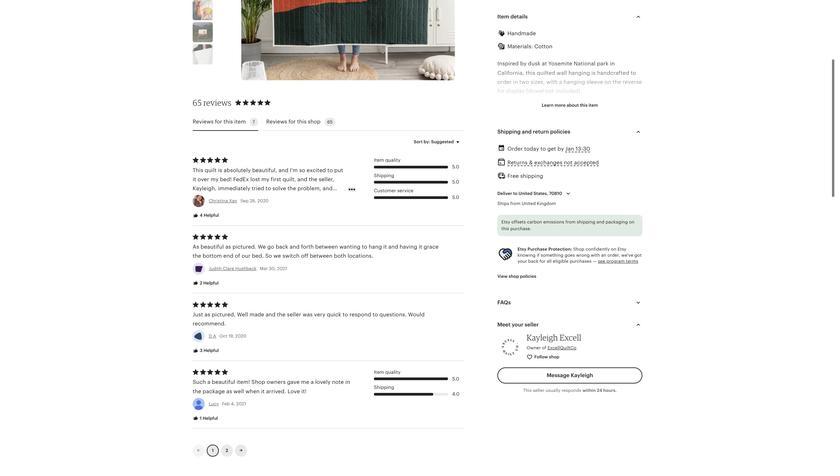 Task type: vqa. For each thing, say whether or not it's contained in the screenshot.
the bottom Are
yes



Task type: describe. For each thing, give the bounding box(es) containing it.
• hanging directions: https://www.excellquiltco.com/blog/hang-your-quilt- in-4-simple-steps
[[498, 326, 636, 350]]

returns
[[508, 160, 528, 166]]

4 5.0 from the top
[[453, 376, 460, 382]]

would
[[409, 312, 425, 318]]

package
[[203, 389, 225, 395]]

of down creative
[[570, 180, 575, 185]]

order inside • made to order item, please note the current processing time.
[[524, 225, 538, 231]]

of inside kayleigh excell owner of excellquiltco
[[542, 346, 547, 351]]

kingdom
[[537, 201, 557, 206]]

bed.
[[252, 253, 264, 259]]

order inside inspired by dusk at yosemite national park in california, this quilted wall hanging is handcrafted to order in two sizes, with a hanging sleeve on the reverse for display (dowel not included).
[[498, 79, 512, 85]]

all
[[547, 259, 552, 264]]

0 horizontal spatial from
[[511, 201, 521, 206]]

responds
[[562, 388, 582, 393]]

wanting
[[340, 244, 361, 250]]

lovely
[[315, 380, 331, 385]]

simple-
[[510, 344, 529, 350]]

1 x from the left
[[546, 125, 549, 131]]

etsy inside shop confidently on etsy knowing if something goes wrong with an order, we've got your back for all eligible purchases —
[[618, 247, 627, 252]]

to inside inspired by dusk at yosemite national park in california, this quilted wall hanging is handcrafted to order in two sizes, with a hanging sleeve on the reverse for display (dowel not included).
[[631, 70, 637, 76]]

jan 13-30 button
[[566, 144, 591, 154]]

in up display
[[514, 79, 518, 85]]

and up switch
[[290, 244, 300, 250]]

handcrafted
[[598, 70, 630, 76]]

4-
[[505, 344, 510, 350]]

kayleigh inside kayleigh excell owner of excellquiltco
[[527, 333, 558, 343]]

off-
[[521, 143, 530, 149]]

purchase.
[[511, 226, 532, 231]]

please inside • made to order item, please note the current processing time.
[[554, 225, 572, 231]]

christina xan link
[[209, 199, 237, 204]]

& inside returns & exchanges not accepted button
[[530, 160, 533, 166]]

faqs button
[[492, 295, 649, 311]]

this inside dropdown button
[[580, 103, 588, 108]]

it left grace
[[419, 244, 423, 250]]

shipping and return policies
[[498, 129, 571, 135]]

see program terms link
[[598, 259, 639, 264]]

sort
[[414, 139, 423, 144]]

being
[[236, 195, 251, 201]]

by:
[[424, 139, 430, 144]]

seller inside "dropdown button"
[[525, 322, 539, 328]]

for inside shop confidently on etsy knowing if something goes wrong with an order, we've got your back for all eligible purchases —
[[540, 259, 546, 264]]

on inside etsy offsets carbon emissions from shipping and packaging on this purchase.
[[630, 220, 635, 225]]

& inside this quilt is absolutely beautiful, and i'm so excited to put it over my bed! fedex lost my first quilt, and the seller, kayleigh, immediately tried to solve the problem, and shortly after not being found, she made a new one and sent it out. kind & wonderful seller with great products.
[[236, 204, 239, 210]]

item for 4.0
[[374, 370, 384, 375]]

after
[[212, 195, 225, 201]]

is inside inspired by dusk at yosemite national park in california, this quilted wall hanging is handcrafted to order in two sizes, with a hanging sleeve on the reverse for display (dowel not included).
[[592, 70, 596, 76]]

so
[[299, 167, 306, 173]]

shipping for 4.0
[[374, 385, 395, 390]]

knowing
[[518, 253, 536, 258]]

tried
[[252, 186, 264, 191]]

of inside the as beautiful as pictured. we go back and forth between wanting to hang it and having it grace the bottom end of our bed.  so we switch off between both locations.
[[235, 253, 240, 259]]

• quilt care: https://www.excellquiltco.com/quilt-care
[[498, 353, 637, 359]]

follow shop link
[[522, 352, 566, 364]]

with inside shop confidently on etsy knowing if something goes wrong with an order, we've got your back for all eligible purchases —
[[591, 253, 601, 258]]

is inside this quilt is absolutely beautiful, and i'm so excited to put it over my bed! fedex lost my first quilt, and the seller, kayleigh, immediately tried to solve the problem, and shortly after not being found, she made a new one and sent it out. kind & wonderful seller with great products.
[[218, 167, 222, 173]]

no
[[501, 262, 509, 268]]

lucy link
[[209, 402, 219, 407]]

4 helpful button
[[188, 210, 224, 222]]

quilts.
[[614, 180, 630, 185]]

• for • all orders are non-refundable.
[[498, 298, 500, 304]]

quality for 4.0
[[386, 370, 401, 375]]

when
[[246, 389, 260, 395]]

1 vertical spatial between
[[310, 253, 333, 259]]

3 5.0 from the top
[[453, 195, 460, 200]]

hours.
[[604, 388, 617, 393]]

inspired
[[498, 61, 519, 67]]

gave
[[287, 380, 300, 385]]

exchanges
[[535, 160, 563, 166]]

slight
[[618, 262, 633, 268]]

judith clare hushbeck link
[[209, 266, 257, 271]]

to right quick
[[343, 312, 348, 318]]

two inside • no two pieces are identical, please allow for slight variations in the finish.
[[510, 262, 520, 268]]

your inside shop confidently on etsy knowing if something goes wrong with an order, we've got your back for all eligible purchases —
[[518, 259, 528, 264]]

variations
[[498, 271, 523, 277]]

is inside excell quilt co. is the creative studio of kayleigh excell, designer and maker of landscape art quilts. explore the entire collection:
[[539, 171, 544, 176]]

seller,
[[319, 177, 335, 182]]

the inside the as beautiful as pictured. we go back and forth between wanting to hang it and having it grace the bottom end of our bed.  so we switch off between both locations.
[[193, 253, 201, 259]]

0 vertical spatial between
[[316, 244, 338, 250]]

i'm
[[290, 167, 298, 173]]

24
[[597, 388, 603, 393]]

it left out.
[[206, 204, 209, 210]]

and inside the • shipped tracked and signed internationally via courier.
[[546, 244, 556, 249]]

shop for follow shop
[[550, 355, 560, 360]]

are inside • no two pieces are identical, please allow for slight variations in the finish.
[[540, 262, 548, 268]]

• for • made to order item, please note the current processing time.
[[498, 225, 500, 231]]

of up landscape
[[595, 171, 601, 176]]

and left having
[[389, 244, 399, 250]]

via
[[616, 244, 623, 249]]

2 link
[[221, 445, 233, 457]]

the inside just as pictured,  well made and the seller was very quick to respond to questions.  would recommend.
[[277, 312, 286, 318]]

65 reviews
[[193, 98, 232, 108]]

(dowel
[[527, 88, 544, 94]]

note inside such a beautiful item! shop owners gave me a lovely note in the package as well when it arrived. love it!
[[332, 380, 344, 385]]

it right 'hang' in the left bottom of the page
[[384, 244, 387, 250]]

the down quilt,
[[288, 186, 296, 191]]

item inside dropdown button
[[498, 14, 510, 20]]

sep
[[241, 199, 249, 204]]

purchases
[[570, 259, 592, 264]]

etsy offsets carbon emissions from shipping and packaging on this purchase.
[[502, 220, 635, 231]]

and left "i'm"
[[279, 167, 289, 173]]

absolutely
[[224, 167, 251, 173]]

message kayleigh button
[[498, 368, 643, 384]]

deliver
[[498, 191, 513, 196]]

seller inside this quilt is absolutely beautiful, and i'm so excited to put it over my bed! fedex lost my first quilt, and the seller, kayleigh, immediately tried to solve the problem, and shortly after not being found, she made a new one and sent it out. kind & wonderful seller with great products.
[[269, 204, 283, 210]]

clare
[[223, 266, 234, 271]]

offsets
[[512, 220, 526, 225]]

the inside • no two pieces are identical, please allow for slight variations in the finish.
[[531, 271, 540, 277]]

excell inside kayleigh excell owner of excellquiltco
[[560, 333, 582, 343]]

and inside dropdown button
[[522, 129, 532, 135]]

1 for 1
[[212, 449, 214, 454]]

not inside this quilt is absolutely beautiful, and i'm so excited to put it over my bed! fedex lost my first quilt, and the seller, kayleigh, immediately tried to solve the problem, and shortly after not being found, she made a new one and sent it out. kind & wonderful seller with great products.
[[226, 195, 235, 201]]

reviews for this item
[[193, 119, 246, 125]]

item quality for 5.0
[[374, 158, 401, 163]]

a inside this quilt is absolutely beautiful, and i'm so excited to put it over my bed! fedex lost my first quilt, and the seller, kayleigh, immediately tried to solve the problem, and shortly after not being found, she made a new one and sent it out. kind & wonderful seller with great products.
[[298, 195, 301, 201]]

this inside inspired by dusk at yosemite national park in california, this quilted wall hanging is handcrafted to order in two sizes, with a hanging sleeve on the reverse for display (dowel not included).
[[526, 70, 536, 76]]

goes
[[565, 253, 575, 258]]

united for to
[[519, 191, 533, 196]]

we've
[[622, 253, 634, 258]]

0 vertical spatial hanging
[[569, 70, 591, 76]]

today
[[525, 146, 540, 152]]

forth
[[301, 244, 314, 250]]

kayleigh,
[[193, 186, 217, 191]]

helpful inside 4 helpful button
[[204, 213, 219, 218]]

and inside etsy offsets carbon emissions from shipping and packaging on this purchase.
[[597, 220, 605, 225]]

beautiful,
[[252, 167, 277, 173]]

nature inspired wall decor quilted wall hanging landscape image 9 image
[[193, 44, 213, 64]]

item for 5.0
[[374, 158, 384, 163]]

kayleigh excell image
[[498, 335, 523, 360]]

made inside just as pictured,  well made and the seller was very quick to respond to questions.  would recommend.
[[250, 312, 264, 318]]

finish.
[[541, 271, 557, 277]]

a inside inspired by dusk at yosemite national park in california, this quilted wall hanging is handcrafted to order in two sizes, with a hanging sleeve on the reverse for display (dowel not included).
[[560, 79, 563, 85]]

to left put
[[328, 167, 333, 173]]

inspired by dusk at yosemite national park in california, this quilted wall hanging is handcrafted to order in two sizes, with a hanging sleeve on the reverse for display (dowel not included).
[[498, 61, 643, 94]]

reviews for reviews for this item
[[193, 119, 214, 125]]

more
[[555, 103, 566, 108]]

the down excited
[[309, 177, 318, 182]]

a right such
[[208, 380, 211, 385]]

display
[[507, 88, 525, 94]]

and inside excell quilt co. is the creative studio of kayleigh excell, designer and maker of landscape art quilts. explore the entire collection:
[[541, 180, 551, 185]]

meet
[[498, 322, 511, 328]]

1.2kg.
[[596, 125, 611, 131]]

oct
[[220, 334, 227, 339]]

https://www.excellquiltco.com/blog/hang-
[[498, 335, 609, 341]]

solve
[[273, 186, 286, 191]]

arrived.
[[266, 389, 286, 395]]

message
[[547, 373, 570, 379]]

your-
[[609, 335, 623, 341]]

seller left usually
[[533, 388, 545, 393]]

helpful for as
[[204, 348, 219, 353]]

terms
[[627, 259, 639, 264]]

please inside • no two pieces are identical, please allow for slight variations in the finish.
[[576, 262, 593, 268]]

eligible
[[553, 259, 569, 264]]

and down so
[[298, 177, 308, 182]]

products.
[[313, 204, 338, 210]]

as inside such a beautiful item! shop owners gave me a lovely note in the package as well when it arrived. love it!
[[227, 389, 232, 395]]

for inside • no two pieces are identical, please allow for slight variations in the finish.
[[609, 262, 617, 268]]

order,
[[608, 253, 621, 258]]

a right me
[[311, 380, 314, 385]]

etsy purchase protection:
[[518, 247, 573, 252]]

0 vertical spatial 2021
[[277, 266, 287, 271]]

it!
[[302, 389, 307, 395]]

made inside this quilt is absolutely beautiful, and i'm so excited to put it over my bed! fedex lost my first quilt, and the seller, kayleigh, immediately tried to solve the problem, and shortly after not being found, she made a new one and sent it out. kind & wonderful seller with great products.
[[282, 195, 297, 201]]

1 vertical spatial are
[[528, 298, 536, 304]]

4 helpful
[[199, 213, 219, 218]]

tab list containing reviews for this item
[[193, 114, 465, 131]]

ships
[[498, 201, 510, 206]]

on inside inspired by dusk at yosemite national park in california, this quilted wall hanging is handcrafted to order in two sizes, with a hanging sleeve on the reverse for display (dowel not included).
[[605, 79, 612, 85]]

• for • no two pieces are identical, please allow for slight variations in the finish.
[[498, 262, 500, 268]]

this for this seller usually responds within 24 hours.
[[524, 388, 532, 393]]

a
[[213, 334, 216, 339]]

protection:
[[549, 247, 573, 252]]

pictured.
[[233, 244, 257, 250]]

the inside • made to order item, please note the current processing time.
[[586, 225, 595, 231]]

4
[[200, 213, 203, 218]]

in inside • no two pieces are identical, please allow for slight variations in the finish.
[[525, 271, 530, 277]]

for inside inspired by dusk at yosemite national park in california, this quilted wall hanging is handcrafted to order in two sizes, with a hanging sleeve on the reverse for display (dowel not included).
[[498, 88, 505, 94]]

65 for 65
[[328, 120, 333, 125]]



Task type: locate. For each thing, give the bounding box(es) containing it.
my down beautiful,
[[262, 177, 270, 182]]

nature inspired wall decor quilted wall hanging landscape image 7 image
[[193, 0, 213, 20]]

quality for 5.0
[[386, 158, 401, 163]]

1 vertical spatial hanging
[[564, 79, 586, 85]]

1 horizontal spatial from
[[566, 220, 576, 225]]

it
[[193, 177, 196, 182], [206, 204, 209, 210], [384, 244, 387, 250], [419, 244, 423, 250], [261, 389, 265, 395]]

it left over
[[193, 177, 196, 182]]

to inside the as beautiful as pictured. we go back and forth between wanting to hang it and having it grace the bottom end of our bed.  so we switch off between both locations.
[[362, 244, 368, 250]]

follow shop
[[535, 355, 560, 360]]

pieces
[[521, 262, 539, 268]]

the left was
[[277, 312, 286, 318]]

if
[[537, 253, 540, 258]]

0 vertical spatial two
[[520, 79, 530, 85]]

quilt
[[205, 167, 217, 173]]

1 horizontal spatial 65
[[328, 120, 333, 125]]

30
[[584, 146, 591, 152]]

quilt for co.
[[515, 171, 527, 176]]

1 quality from the top
[[386, 158, 401, 163]]

13-
[[576, 146, 584, 152]]

1 horizontal spatial 2020
[[258, 199, 269, 204]]

of
[[595, 171, 601, 176], [570, 180, 575, 185], [235, 253, 240, 259], [542, 346, 547, 351]]

1 vertical spatial &
[[236, 204, 239, 210]]

2 for 2
[[226, 449, 228, 454]]

1 vertical spatial on
[[630, 220, 635, 225]]

is right co.
[[539, 171, 544, 176]]

respond
[[350, 312, 371, 318]]

1 horizontal spatial 1
[[212, 449, 214, 454]]

https://www.excellquiltco.com/quilt-
[[530, 353, 626, 359]]

2 quality from the top
[[386, 370, 401, 375]]

in inside such a beautiful item! shop owners gave me a lovely note in the package as well when it arrived. love it!
[[346, 380, 350, 385]]

2 horizontal spatial kayleigh
[[602, 171, 625, 176]]

0 vertical spatial on
[[605, 79, 612, 85]]

and up states,
[[541, 180, 551, 185]]

0 horizontal spatial x
[[546, 125, 549, 131]]

0 vertical spatial are
[[540, 262, 548, 268]]

and inside just as pictured,  well made and the seller was very quick to respond to questions.  would recommend.
[[266, 312, 276, 318]]

order down california,
[[498, 79, 512, 85]]

1 vertical spatial shipping
[[577, 220, 596, 225]]

etsy inside etsy offsets carbon emissions from shipping and packaging on this purchase.
[[502, 220, 511, 225]]

helpful inside 3 helpful button
[[204, 348, 219, 353]]

from inside etsy offsets carbon emissions from shipping and packaging on this purchase.
[[566, 220, 576, 225]]

• for • custom enquiry: https://www.excellquiltco.com/contact
[[498, 362, 500, 368]]

19,
[[229, 334, 234, 339]]

policies inside view shop policies button
[[520, 274, 537, 279]]

mar
[[260, 266, 268, 271]]

learn more about this item
[[542, 103, 599, 108]]

helpful inside 2 helpful button
[[204, 281, 219, 286]]

was
[[303, 312, 313, 318]]

reviews right 7
[[266, 119, 287, 125]]

seller inside just as pictured,  well made and the seller was very quick to respond to questions.  would recommend.
[[287, 312, 301, 318]]

item
[[498, 14, 510, 20], [374, 158, 384, 163], [374, 370, 384, 375]]

on inside shop confidently on etsy knowing if something goes wrong with an order, we've got your back for all eligible purchases —
[[612, 247, 617, 252]]

with inside this quilt is absolutely beautiful, and i'm so excited to put it over my bed! fedex lost my first quilt, and the seller, kayleigh, immediately tried to solve the problem, and shortly after not being found, she made a new one and sent it out. kind & wonderful seller with great products.
[[285, 204, 296, 210]]

quality
[[386, 158, 401, 163], [386, 370, 401, 375]]

at
[[542, 61, 547, 67]]

2 x from the left
[[579, 125, 582, 131]]

my
[[211, 177, 219, 182], [262, 177, 270, 182]]

to left get in the right of the page
[[541, 146, 546, 152]]

shop inside button
[[509, 274, 519, 279]]

internationally
[[576, 244, 614, 249]]

policies left the '59'
[[551, 129, 571, 135]]

shop inside tab list
[[308, 119, 321, 125]]

1 vertical spatial please
[[576, 262, 593, 268]]

1 5.0 from the top
[[453, 164, 460, 170]]

get
[[548, 146, 557, 152]]

between
[[316, 244, 338, 250], [310, 253, 333, 259]]

we
[[274, 253, 281, 259]]

• for • shipped tracked and signed internationally via courier.
[[498, 244, 500, 249]]

7 • from the top
[[498, 362, 500, 368]]

policies
[[551, 129, 571, 135], [520, 274, 537, 279]]

1 reviews from the left
[[193, 119, 214, 125]]

2020 for christina xan sep 26, 2020
[[258, 199, 269, 204]]

1 horizontal spatial by
[[558, 146, 564, 152]]

quilt for care:
[[501, 353, 514, 359]]

1 horizontal spatial with
[[547, 79, 558, 85]]

the down 'handcrafted'
[[613, 79, 622, 85]]

excell inside excell quilt co. is the creative studio of kayleigh excell, designer and maker of landscape art quilts. explore the entire collection:
[[498, 171, 513, 176]]

back inside shop confidently on etsy knowing if something goes wrong with an order, we've got your back for all eligible purchases —
[[529, 259, 539, 264]]

1 vertical spatial this
[[524, 388, 532, 393]]

included).
[[556, 88, 582, 94]]

0 vertical spatial item
[[589, 103, 599, 108]]

as left well
[[227, 389, 232, 395]]

hanging down national
[[569, 70, 591, 76]]

excellquiltco link
[[548, 346, 577, 351]]

nature inspired wall decor quilted wall hanging landscape image 8 image
[[193, 22, 213, 42]]

the inside inspired by dusk at yosemite national park in california, this quilted wall hanging is handcrafted to order in two sizes, with a hanging sleeve on the reverse for display (dowel not included).
[[613, 79, 622, 85]]

beautiful inside the as beautiful as pictured. we go back and forth between wanting to hang it and having it grace the bottom end of our bed.  so we switch off between both locations.
[[201, 244, 224, 250]]

are up finish.
[[540, 262, 548, 268]]

are left non-
[[528, 298, 536, 304]]

shipped
[[501, 244, 523, 249]]

1 helpful button
[[188, 413, 223, 425]]

new
[[303, 195, 314, 201]]

• for • hanging directions: https://www.excellquiltco.com/blog/hang-your-quilt- in-4-simple-steps
[[498, 326, 500, 332]]

not inside button
[[564, 160, 573, 166]]

1 vertical spatial note
[[332, 380, 344, 385]]

0 vertical spatial note
[[573, 225, 585, 231]]

1 horizontal spatial &
[[530, 160, 533, 166]]

not up creative
[[564, 160, 573, 166]]

1 my from the left
[[211, 177, 219, 182]]

to right tried
[[266, 186, 271, 191]]

0 vertical spatial order
[[498, 79, 512, 85]]

1 horizontal spatial note
[[573, 225, 585, 231]]

the down 'pieces' on the bottom
[[531, 271, 540, 277]]

1 horizontal spatial quilt
[[515, 171, 527, 176]]

excell up excellquiltco link
[[560, 333, 582, 343]]

see program terms
[[598, 259, 639, 264]]

sleeve
[[587, 79, 604, 85]]

to up reverse
[[631, 70, 637, 76]]

6 • from the top
[[498, 353, 500, 359]]

in
[[611, 61, 615, 67], [514, 79, 518, 85], [525, 271, 530, 277], [346, 380, 350, 385]]

1 horizontal spatial this
[[524, 388, 532, 393]]

1 horizontal spatial made
[[282, 195, 297, 201]]

of left the our
[[235, 253, 240, 259]]

seller right hanging
[[525, 322, 539, 328]]

xan
[[229, 199, 237, 204]]

1 vertical spatial policies
[[520, 274, 537, 279]]

love
[[288, 389, 300, 395]]

helpful down out.
[[204, 213, 219, 218]]

made
[[501, 225, 516, 231]]

—
[[593, 259, 597, 264]]

0 horizontal spatial shop
[[308, 119, 321, 125]]

0 vertical spatial quilt
[[515, 171, 527, 176]]

1 for 1 helpful
[[200, 416, 202, 421]]

united for from
[[522, 201, 536, 206]]

5 • from the top
[[498, 326, 500, 332]]

this for this quilt is absolutely beautiful, and i'm so excited to put it over my bed! fedex lost my first quilt, and the seller, kayleigh, immediately tried to solve the problem, and shortly after not being found, she made a new one and sent it out. kind & wonderful seller with great products.
[[193, 167, 203, 173]]

co.
[[529, 171, 538, 176]]

0 vertical spatial shipping
[[521, 173, 544, 179]]

0 vertical spatial not
[[546, 88, 555, 94]]

etsy for etsy purchase protection:
[[518, 247, 527, 252]]

65 for 65 reviews
[[193, 98, 202, 108]]

helpful right 3
[[204, 348, 219, 353]]

learn
[[542, 103, 554, 108]]

as inside just as pictured,  well made and the seller was very quick to respond to questions.  would recommend.
[[205, 312, 210, 318]]

2021 right the "30,"
[[277, 266, 287, 271]]

this quilt is absolutely beautiful, and i'm so excited to put it over my bed! fedex lost my first quilt, and the seller, kayleigh, immediately tried to solve the problem, and shortly after not being found, she made a new one and sent it out. kind & wonderful seller with great products.
[[193, 167, 343, 210]]

two up display
[[520, 79, 530, 85]]

1 inside 1 link
[[212, 449, 214, 454]]

0 vertical spatial quality
[[386, 158, 401, 163]]

very
[[314, 312, 326, 318]]

1 horizontal spatial not
[[546, 88, 555, 94]]

1 vertical spatial item quality
[[374, 370, 401, 375]]

shipping inside etsy offsets carbon emissions from shipping and packaging on this purchase.
[[577, 220, 596, 225]]

kayleigh up within
[[571, 373, 594, 379]]

customer service
[[374, 188, 414, 194]]

1 horizontal spatial 2
[[226, 449, 228, 454]]

entire
[[529, 189, 544, 195]]

1 horizontal spatial excell
[[560, 333, 582, 343]]

united inside 'dropdown button'
[[519, 191, 533, 196]]

helpful inside the 1 helpful button
[[203, 416, 218, 421]]

• made to order item, please note the current processing time.
[[498, 225, 616, 240]]

item inside tab list
[[235, 119, 246, 125]]

to up locations.
[[362, 244, 368, 250]]

states,
[[534, 191, 549, 196]]

0 vertical spatial shop
[[574, 247, 585, 252]]

reviews for reviews for this shop
[[266, 119, 287, 125]]

and right well at the bottom left of page
[[266, 312, 276, 318]]

not
[[546, 88, 555, 94], [564, 160, 573, 166], [226, 195, 235, 201]]

2 reviews from the left
[[266, 119, 287, 125]]

0 horizontal spatial is
[[218, 167, 222, 173]]

2 horizontal spatial not
[[564, 160, 573, 166]]

1 vertical spatial 2
[[226, 449, 228, 454]]

order down "carbon"
[[524, 225, 538, 231]]

• left all
[[498, 298, 500, 304]]

0 horizontal spatial 2
[[200, 281, 202, 286]]

your inside "dropdown button"
[[512, 322, 524, 328]]

1 vertical spatial item
[[235, 119, 246, 125]]

with inside inspired by dusk at yosemite national park in california, this quilted wall hanging is handcrafted to order in two sizes, with a hanging sleeve on the reverse for display (dowel not included).
[[547, 79, 558, 85]]

back inside the as beautiful as pictured. we go back and forth between wanting to hang it and having it grace the bottom end of our bed.  so we switch off between both locations.
[[276, 244, 289, 250]]

4,
[[231, 402, 235, 407]]

• inside • made to order item, please note the current processing time.
[[498, 225, 500, 231]]

peach,
[[598, 143, 616, 149]]

please down wrong on the bottom of page
[[576, 262, 593, 268]]

• inside • no two pieces are identical, please allow for slight variations in the finish.
[[498, 262, 500, 268]]

shipping and return policies button
[[492, 124, 649, 140]]

refundable.
[[549, 298, 580, 304]]

details:
[[498, 216, 517, 222]]

0 horizontal spatial made
[[250, 312, 264, 318]]

0 horizontal spatial 1
[[200, 416, 202, 421]]

2 my from the left
[[262, 177, 270, 182]]

0 vertical spatial united
[[519, 191, 533, 196]]

0 horizontal spatial 2021
[[236, 402, 246, 407]]

etsy for etsy offsets carbon emissions from shipping and packaging on this purchase.
[[502, 220, 511, 225]]

2020 right 19,
[[235, 334, 247, 339]]

beautiful up package
[[212, 380, 235, 385]]

0 horizontal spatial etsy
[[502, 220, 511, 225]]

is up the sleeve
[[592, 70, 596, 76]]

reverse
[[623, 79, 643, 85]]

quilt down 4-
[[501, 353, 514, 359]]

by left dusk on the top right of page
[[521, 61, 527, 67]]

handmade
[[508, 31, 537, 36]]

fedex
[[233, 177, 249, 182]]

from right ships
[[511, 201, 521, 206]]

shipping inside dropdown button
[[498, 129, 521, 135]]

0 horizontal spatial please
[[554, 225, 572, 231]]

1 vertical spatial quality
[[386, 370, 401, 375]]

1 vertical spatial item
[[374, 158, 384, 163]]

1 vertical spatial shop
[[252, 380, 265, 385]]

as
[[193, 244, 199, 250]]

on right packaging
[[630, 220, 635, 225]]

shipping up designer
[[521, 173, 544, 179]]

a left new
[[298, 195, 301, 201]]

shortly
[[193, 195, 211, 201]]

0 horizontal spatial excell
[[498, 171, 513, 176]]

1 horizontal spatial item
[[589, 103, 599, 108]]

0 vertical spatial back
[[276, 244, 289, 250]]

judith clare hushbeck mar 30, 2021
[[209, 266, 287, 271]]

between right off
[[310, 253, 333, 259]]

such a beautiful item! shop owners gave me a lovely note in the package as well when it arrived. love it!
[[193, 380, 350, 395]]

kayleigh inside the message kayleigh button
[[571, 373, 594, 379]]

and up something
[[546, 244, 556, 249]]

is
[[592, 70, 596, 76], [218, 167, 222, 173], [539, 171, 544, 176]]

by right get in the right of the page
[[558, 146, 564, 152]]

the down exchanges
[[545, 171, 554, 176]]

two right no
[[510, 262, 520, 268]]

honey,
[[548, 143, 565, 149]]

0 vertical spatial item
[[498, 14, 510, 20]]

0 horizontal spatial by
[[521, 61, 527, 67]]

by
[[521, 61, 527, 67], [558, 146, 564, 152]]

1 • from the top
[[498, 225, 500, 231]]

• inside • hanging directions: https://www.excellquiltco.com/blog/hang-your-quilt- in-4-simple-steps
[[498, 326, 500, 332]]

hanging up included).
[[564, 79, 586, 85]]

1 vertical spatial excell
[[560, 333, 582, 343]]

kayleigh inside excell quilt co. is the creative studio of kayleigh excell, designer and maker of landscape art quilts. explore the entire collection:
[[602, 171, 625, 176]]

national
[[574, 61, 596, 67]]

2 vertical spatial on
[[612, 247, 617, 252]]

x
[[546, 125, 549, 131], [579, 125, 582, 131]]

2 vertical spatial with
[[591, 253, 601, 258]]

1 inside the 1 helpful button
[[200, 416, 202, 421]]

• up the "courier."
[[498, 244, 500, 249]]

0 horizontal spatial shipping
[[521, 173, 544, 179]]

as up recommend.
[[205, 312, 210, 318]]

the left current
[[586, 225, 595, 231]]

this inside etsy offsets carbon emissions from shipping and packaging on this purchase.
[[502, 226, 510, 231]]

yosemite
[[549, 61, 573, 67]]

note inside • made to order item, please note the current processing time.
[[573, 225, 585, 231]]

0 vertical spatial excell
[[498, 171, 513, 176]]

cotton
[[535, 44, 553, 49]]

1 item quality from the top
[[374, 158, 401, 163]]

• left no
[[498, 262, 500, 268]]

2021 right 4,
[[236, 402, 246, 407]]

as inside the as beautiful as pictured. we go back and forth between wanting to hang it and having it grace the bottom end of our bed.  so we switch off between both locations.
[[226, 244, 231, 250]]

0 vertical spatial shop
[[308, 119, 321, 125]]

to right deliver
[[514, 191, 518, 196]]

2 helpful button
[[188, 277, 224, 290]]

policies inside shipping and return policies dropdown button
[[551, 129, 571, 135]]

shop up wrong on the bottom of page
[[574, 247, 585, 252]]

2 item quality from the top
[[374, 370, 401, 375]]

your
[[518, 259, 528, 264], [512, 322, 524, 328]]

2 • from the top
[[498, 244, 500, 249]]

2 5.0 from the top
[[453, 179, 460, 185]]

and down seller,
[[323, 186, 333, 191]]

1 horizontal spatial x
[[579, 125, 582, 131]]

lucy
[[209, 402, 219, 407]]

• left "custom"
[[498, 362, 500, 368]]

to down offsets
[[517, 225, 523, 231]]

helpful down the judith
[[204, 281, 219, 286]]

quilt down 'returns'
[[515, 171, 527, 176]]

65 inside tab list
[[328, 120, 333, 125]]

not up learn
[[546, 88, 555, 94]]

from
[[511, 201, 521, 206], [566, 220, 576, 225]]

to right respond
[[373, 312, 378, 318]]

the down such
[[193, 389, 201, 395]]

on up 'order,' at the bottom of page
[[612, 247, 617, 252]]

0 vertical spatial 2
[[200, 281, 202, 286]]

1 horizontal spatial my
[[262, 177, 270, 182]]

item quality for 4.0
[[374, 370, 401, 375]]

0 vertical spatial this
[[193, 167, 203, 173]]

1 vertical spatial not
[[564, 160, 573, 166]]

to inside deliver to united states, 70810 'dropdown button'
[[514, 191, 518, 196]]

not up kind
[[226, 195, 235, 201]]

from right emissions
[[566, 220, 576, 225]]

this left usually
[[524, 388, 532, 393]]

as up end
[[226, 244, 231, 250]]

in up 'handcrafted'
[[611, 61, 615, 67]]

excell up excell,
[[498, 171, 513, 176]]

0 vertical spatial kayleigh
[[602, 171, 625, 176]]

1 vertical spatial shop
[[509, 274, 519, 279]]

• inside the • custom enquiry: https://www.excellquiltco.com/contact
[[498, 362, 500, 368]]

item details button
[[492, 9, 649, 25]]

my down quilt
[[211, 177, 219, 182]]

reviews for this shop
[[266, 119, 321, 125]]

2 for 2 helpful
[[200, 281, 202, 286]]

1 vertical spatial with
[[285, 204, 296, 210]]

in down 'pieces' on the bottom
[[525, 271, 530, 277]]

shop inside shop confidently on etsy knowing if something goes wrong with an order, we've got your back for all eligible purchases —
[[574, 247, 585, 252]]

2020 for d a oct 19, 2020
[[235, 334, 247, 339]]

the down the as
[[193, 253, 201, 259]]

tab list
[[193, 114, 465, 131]]

3 • from the top
[[498, 262, 500, 268]]

2 horizontal spatial shop
[[550, 355, 560, 360]]

30,
[[269, 266, 276, 271]]

helpful
[[204, 213, 219, 218], [204, 281, 219, 286], [204, 348, 219, 353], [203, 416, 218, 421]]

0 vertical spatial item quality
[[374, 158, 401, 163]]

the down designer
[[519, 189, 528, 195]]

seller
[[269, 204, 283, 210], [287, 312, 301, 318], [525, 322, 539, 328], [533, 388, 545, 393]]

allow
[[594, 262, 608, 268]]

seller left was
[[287, 312, 301, 318]]

• for • quilt care: https://www.excellquiltco.com/quilt-care
[[498, 353, 500, 359]]

2 horizontal spatial etsy
[[618, 247, 627, 252]]

quilt inside excell quilt co. is the creative studio of kayleigh excell, designer and maker of landscape art quilts. explore the entire collection:
[[515, 171, 527, 176]]

note right lovely
[[332, 380, 344, 385]]

the inside such a beautiful item! shop owners gave me a lovely note in the package as well when it arrived. love it!
[[193, 389, 201, 395]]

1 vertical spatial order
[[524, 225, 538, 231]]

packaging
[[606, 220, 628, 225]]

1 horizontal spatial order
[[524, 225, 538, 231]]

owner
[[527, 346, 541, 351]]

your down the 'knowing'
[[518, 259, 528, 264]]

1 vertical spatial quilt
[[501, 353, 514, 359]]

1 vertical spatial 65
[[328, 120, 333, 125]]

0 horizontal spatial with
[[285, 204, 296, 210]]

0 vertical spatial as
[[226, 244, 231, 250]]

beautiful inside such a beautiful item! shop owners gave me a lovely note in the package as well when it arrived. love it!
[[212, 380, 235, 385]]

shop inside such a beautiful item! shop owners gave me a lovely note in the package as well when it arrived. love it!
[[252, 380, 265, 385]]

0 vertical spatial shipping
[[498, 129, 521, 135]]

and up products.
[[326, 195, 336, 201]]

to inside • made to order item, please note the current processing time.
[[517, 225, 523, 231]]

kayleigh up art
[[602, 171, 625, 176]]

item inside dropdown button
[[589, 103, 599, 108]]

back down if
[[529, 259, 539, 264]]

it inside such a beautiful item! shop owners gave me a lovely note in the package as well when it arrived. love it!
[[261, 389, 265, 395]]

first
[[271, 177, 281, 182]]

shipping
[[498, 129, 521, 135], [374, 173, 395, 178], [374, 385, 395, 390]]

seller down she
[[269, 204, 283, 210]]

grace
[[424, 244, 439, 250]]

purchase
[[528, 247, 548, 252]]

shop inside 'link'
[[550, 355, 560, 360]]

1 horizontal spatial shop
[[574, 247, 585, 252]]

helpful for beautiful
[[204, 281, 219, 286]]

1 horizontal spatial etsy
[[518, 247, 527, 252]]

0 horizontal spatial reviews
[[193, 119, 214, 125]]

0 vertical spatial 2020
[[258, 199, 269, 204]]

1 horizontal spatial back
[[529, 259, 539, 264]]

0 horizontal spatial this
[[193, 167, 203, 173]]

0 vertical spatial 65
[[193, 98, 202, 108]]

shipping up internationally
[[577, 220, 596, 225]]

this inside this quilt is absolutely beautiful, and i'm so excited to put it over my bed! fedex lost my first quilt, and the seller, kayleigh, immediately tried to solve the problem, and shortly after not being found, she made a new one and sent it out. kind & wonderful seller with great products.
[[193, 167, 203, 173]]

and
[[522, 129, 532, 135], [279, 167, 289, 173], [298, 177, 308, 182], [541, 180, 551, 185], [323, 186, 333, 191], [326, 195, 336, 201], [597, 220, 605, 225], [546, 244, 556, 249], [290, 244, 300, 250], [389, 244, 399, 250], [266, 312, 276, 318]]

shipping for 5.0
[[374, 173, 395, 178]]

view
[[498, 274, 508, 279]]

item,
[[540, 225, 553, 231]]

1 vertical spatial united
[[522, 201, 536, 206]]

by inside inspired by dusk at yosemite national park in california, this quilted wall hanging is handcrafted to order in two sizes, with a hanging sleeve on the reverse for display (dowel not included).
[[521, 61, 527, 67]]

two inside inspired by dusk at yosemite national park in california, this quilted wall hanging is handcrafted to order in two sizes, with a hanging sleeve on the reverse for display (dowel not included).
[[520, 79, 530, 85]]

0 horizontal spatial 65
[[193, 98, 202, 108]]

d
[[209, 334, 212, 339]]

feb
[[222, 402, 230, 407]]

1 vertical spatial from
[[566, 220, 576, 225]]

4 • from the top
[[498, 298, 500, 304]]

and up current
[[597, 220, 605, 225]]

shop for view shop policies
[[509, 274, 519, 279]]

0 vertical spatial by
[[521, 61, 527, 67]]

0 horizontal spatial are
[[528, 298, 536, 304]]

policies down 'pieces' on the bottom
[[520, 274, 537, 279]]

0 vertical spatial beautiful
[[201, 244, 224, 250]]

0 vertical spatial your
[[518, 259, 528, 264]]

with left great
[[285, 204, 296, 210]]

1 horizontal spatial kayleigh
[[571, 373, 594, 379]]

etsy up made
[[502, 220, 511, 225]]

1 vertical spatial two
[[510, 262, 520, 268]]

quilt-
[[623, 335, 636, 341]]

such
[[193, 380, 206, 385]]

quilt,
[[283, 177, 296, 182]]

• inside the • shipped tracked and signed internationally via courier.
[[498, 244, 500, 249]]

0 vertical spatial from
[[511, 201, 521, 206]]

shop up when
[[252, 380, 265, 385]]

two
[[520, 79, 530, 85], [510, 262, 520, 268]]

suggested
[[431, 139, 454, 144]]

helpful for a
[[203, 416, 218, 421]]

this up over
[[193, 167, 203, 173]]

well
[[237, 312, 248, 318]]

with down quilted
[[547, 79, 558, 85]]

not inside inspired by dusk at yosemite national park in california, this quilted wall hanging is handcrafted to order in two sizes, with a hanging sleeve on the reverse for display (dowel not included).
[[546, 88, 555, 94]]

2 vertical spatial not
[[226, 195, 235, 201]]



